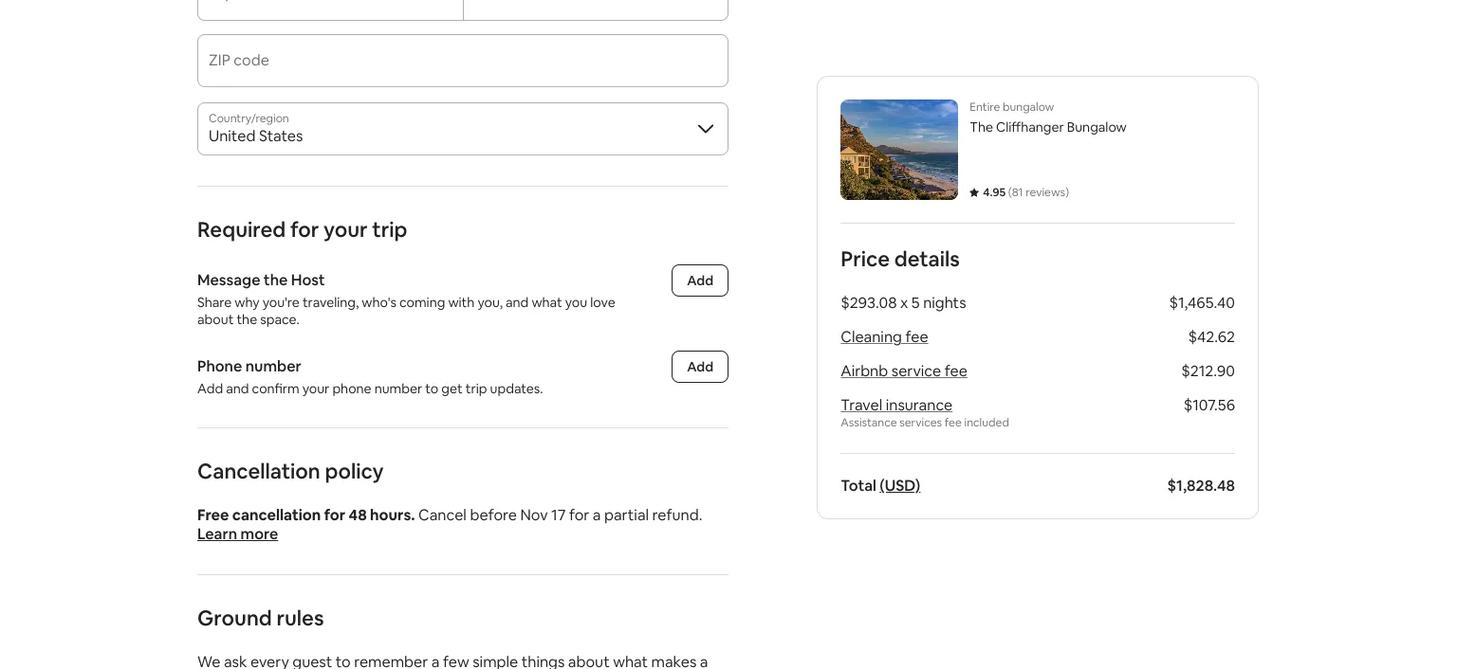 Task type: vqa. For each thing, say whether or not it's contained in the screenshot.
THE LISTING
no



Task type: describe. For each thing, give the bounding box(es) containing it.
insurance
[[886, 396, 953, 416]]

)
[[1066, 185, 1069, 200]]

why
[[235, 294, 260, 311]]

ground
[[197, 605, 272, 632]]

airbnb service fee button
[[841, 362, 968, 381]]

total (usd)
[[841, 476, 921, 496]]

what
[[532, 294, 562, 311]]

more
[[241, 525, 278, 545]]

required for your trip
[[197, 216, 407, 243]]

updates.
[[490, 381, 543, 398]]

who's
[[362, 294, 397, 311]]

your inside phone number add and confirm your phone number to get trip updates.
[[302, 381, 330, 398]]

services
[[900, 416, 942, 431]]

$1,465.40
[[1169, 293, 1235, 313]]

free
[[197, 506, 229, 526]]

learn more button
[[197, 525, 278, 545]]

with
[[448, 294, 475, 311]]

0 horizontal spatial for
[[290, 216, 319, 243]]

fee for services
[[945, 416, 962, 431]]

airbnb
[[841, 362, 888, 381]]

assistance services fee included
[[841, 416, 1010, 431]]

$42.62
[[1188, 327, 1235, 347]]

ground rules
[[197, 605, 324, 632]]

17
[[551, 506, 566, 526]]

fee for service
[[945, 362, 968, 381]]

cliffhanger
[[996, 119, 1064, 136]]

add button for phone number
[[672, 351, 729, 383]]

nov
[[520, 506, 548, 526]]

1 horizontal spatial for
[[324, 506, 346, 526]]

$212.90
[[1182, 362, 1235, 381]]

add for message the host
[[687, 272, 714, 289]]

48
[[349, 506, 367, 526]]

nights
[[923, 293, 967, 313]]

service
[[892, 362, 942, 381]]

you
[[565, 294, 588, 311]]

refund.
[[652, 506, 703, 526]]

reviews
[[1026, 185, 1066, 200]]

price details
[[841, 246, 960, 272]]

share
[[197, 294, 232, 311]]

0 vertical spatial the
[[264, 270, 288, 290]]

required
[[197, 216, 286, 243]]

cleaning fee button
[[841, 327, 929, 347]]

policy
[[325, 458, 384, 485]]

love
[[590, 294, 616, 311]]

and inside phone number add and confirm your phone number to get trip updates.
[[226, 381, 249, 398]]

bungalow
[[1003, 100, 1055, 115]]

and inside message the host share why you're traveling, who's coming with you, and what you love about the space.
[[506, 294, 529, 311]]

about
[[197, 311, 234, 328]]

assistance
[[841, 416, 897, 431]]

$107.56
[[1184, 396, 1235, 416]]

a
[[593, 506, 601, 526]]

(usd)
[[880, 476, 921, 496]]

rules
[[276, 605, 324, 632]]

travel insurance
[[841, 396, 953, 416]]

cancellation
[[197, 458, 320, 485]]

get
[[442, 381, 463, 398]]

$293.08 x 5 nights
[[841, 293, 967, 313]]

0 vertical spatial your
[[324, 216, 368, 243]]

hours.
[[370, 506, 415, 526]]

0 vertical spatial fee
[[906, 327, 929, 347]]

2 horizontal spatial for
[[569, 506, 590, 526]]

you,
[[478, 294, 503, 311]]

1 horizontal spatial number
[[374, 381, 422, 398]]

cleaning
[[841, 327, 902, 347]]

the
[[970, 119, 993, 136]]

x
[[901, 293, 908, 313]]



Task type: locate. For each thing, give the bounding box(es) containing it.
the
[[264, 270, 288, 290], [237, 311, 257, 328]]

1 horizontal spatial the
[[264, 270, 288, 290]]

add for phone number
[[687, 359, 714, 376]]

and down phone on the left of page
[[226, 381, 249, 398]]

bungalow
[[1067, 119, 1127, 136]]

0 vertical spatial and
[[506, 294, 529, 311]]

entire bungalow the cliffhanger bungalow
[[970, 100, 1127, 136]]

for left a
[[569, 506, 590, 526]]

fee right the service
[[945, 362, 968, 381]]

2 vertical spatial fee
[[945, 416, 962, 431]]

space.
[[260, 311, 300, 328]]

1 vertical spatial trip
[[466, 381, 487, 398]]

phone number add and confirm your phone number to get trip updates.
[[197, 357, 543, 398]]

united states
[[209, 126, 303, 146]]

0 vertical spatial add button
[[672, 265, 729, 297]]

cancellation policy
[[197, 458, 384, 485]]

united
[[209, 126, 256, 146]]

included
[[965, 416, 1010, 431]]

1 vertical spatial and
[[226, 381, 249, 398]]

your up 'host'
[[324, 216, 368, 243]]

0 vertical spatial add
[[687, 272, 714, 289]]

1 vertical spatial the
[[237, 311, 257, 328]]

phone
[[333, 381, 372, 398]]

learn
[[197, 525, 237, 545]]

host
[[291, 270, 325, 290]]

0 vertical spatial trip
[[372, 216, 407, 243]]

4.95 ( 81 reviews )
[[983, 185, 1069, 200]]

trip inside phone number add and confirm your phone number to get trip updates.
[[466, 381, 487, 398]]

to
[[425, 381, 439, 398]]

add button
[[672, 265, 729, 297], [672, 351, 729, 383]]

united states element
[[197, 102, 729, 156]]

81
[[1012, 185, 1023, 200]]

your left phone
[[302, 381, 330, 398]]

for left 48
[[324, 506, 346, 526]]

confirm
[[252, 381, 299, 398]]

entire
[[970, 100, 1001, 115]]

0 horizontal spatial number
[[245, 357, 302, 377]]

$1,828.48
[[1168, 476, 1235, 496]]

(
[[1009, 185, 1012, 200]]

0 horizontal spatial and
[[226, 381, 249, 398]]

for up 'host'
[[290, 216, 319, 243]]

number up confirm at the bottom left
[[245, 357, 302, 377]]

add button for message the host
[[672, 265, 729, 297]]

fee right services
[[945, 416, 962, 431]]

the up you're
[[264, 270, 288, 290]]

add
[[687, 272, 714, 289], [687, 359, 714, 376], [197, 381, 223, 398]]

2 vertical spatial add
[[197, 381, 223, 398]]

1 add button from the top
[[672, 265, 729, 297]]

1 vertical spatial fee
[[945, 362, 968, 381]]

you're
[[263, 294, 300, 311]]

2 add button from the top
[[672, 351, 729, 383]]

fee
[[906, 327, 929, 347], [945, 362, 968, 381], [945, 416, 962, 431]]

1 vertical spatial your
[[302, 381, 330, 398]]

free cancellation for 48 hours. cancel before nov 17 for a partial refund. learn more
[[197, 506, 703, 545]]

united states button
[[197, 102, 729, 156]]

None text field
[[209, 59, 717, 78]]

for
[[290, 216, 319, 243], [324, 506, 346, 526], [569, 506, 590, 526]]

total
[[841, 476, 877, 496]]

trip up message the host share why you're traveling, who's coming with you, and what you love about the space.
[[372, 216, 407, 243]]

and right you,
[[506, 294, 529, 311]]

1 horizontal spatial trip
[[466, 381, 487, 398]]

1 vertical spatial add button
[[672, 351, 729, 383]]

1 horizontal spatial and
[[506, 294, 529, 311]]

4.95
[[983, 185, 1006, 200]]

states
[[259, 126, 303, 146]]

your
[[324, 216, 368, 243], [302, 381, 330, 398]]

cancel
[[419, 506, 467, 526]]

fee up the service
[[906, 327, 929, 347]]

airbnb service fee
[[841, 362, 968, 381]]

travel
[[841, 396, 883, 416]]

the right about
[[237, 311, 257, 328]]

cleaning fee
[[841, 327, 929, 347]]

traveling,
[[303, 294, 359, 311]]

phone
[[197, 357, 242, 377]]

and
[[506, 294, 529, 311], [226, 381, 249, 398]]

trip
[[372, 216, 407, 243], [466, 381, 487, 398]]

(usd) button
[[880, 476, 921, 496]]

price
[[841, 246, 890, 272]]

$293.08
[[841, 293, 897, 313]]

add inside phone number add and confirm your phone number to get trip updates.
[[197, 381, 223, 398]]

partial
[[604, 506, 649, 526]]

message
[[197, 270, 260, 290]]

cancellation
[[232, 506, 321, 526]]

number left to
[[374, 381, 422, 398]]

trip right get
[[466, 381, 487, 398]]

travel insurance button
[[841, 396, 953, 416]]

5
[[912, 293, 920, 313]]

0 vertical spatial number
[[245, 357, 302, 377]]

coming
[[399, 294, 445, 311]]

0 horizontal spatial trip
[[372, 216, 407, 243]]

message the host share why you're traveling, who's coming with you, and what you love about the space.
[[197, 270, 618, 328]]

1 vertical spatial add
[[687, 359, 714, 376]]

1 vertical spatial number
[[374, 381, 422, 398]]

before
[[470, 506, 517, 526]]

0 horizontal spatial the
[[237, 311, 257, 328]]

details
[[895, 246, 960, 272]]



